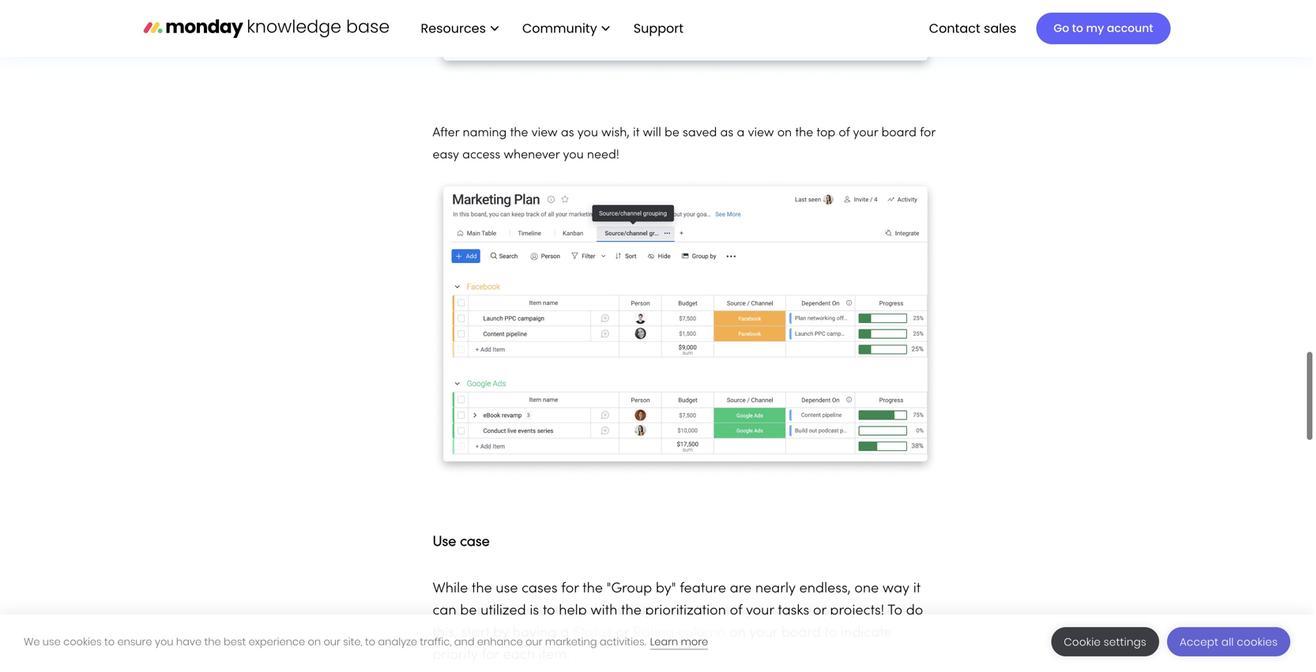 Task type: describe. For each thing, give the bounding box(es) containing it.
1 view from the left
[[532, 127, 558, 139]]

learn
[[650, 635, 678, 649]]

community link
[[514, 15, 618, 42]]

the down ""group"
[[621, 605, 642, 618]]

board inside on your board to indicate priority for each item.
[[782, 627, 821, 640]]

we use cookies to ensure you have the best experience on our site, to analyze traffic, and enhance our marketing activities. learn more
[[24, 635, 708, 649]]

be inside "after naming the view as you wish, it will be saved as a view on the top of your board for easy access whenever you need!"
[[665, 127, 680, 139]]

status link
[[573, 627, 612, 640]]

saved
[[683, 127, 717, 139]]

way
[[883, 583, 910, 596]]

use
[[433, 536, 456, 549]]

is
[[530, 605, 539, 618]]

are
[[730, 583, 752, 596]]

while the use cases for the "group by" feature are nearly endless, one way it can be utilized is to help with the prioritization of your tasks or projects! to do this, start by having a
[[433, 583, 923, 640]]

to inside while the use cases for the "group by" feature are nearly endless, one way it can be utilized is to help with the prioritization of your tasks or projects! to do this, start by having a
[[543, 605, 555, 618]]

for inside while the use cases for the "group by" feature are nearly endless, one way it can be utilized is to help with the prioritization of your tasks or projects! to do this, start by having a
[[561, 583, 579, 596]]

cookie settings
[[1064, 635, 1147, 650]]

case
[[460, 536, 490, 549]]

each
[[503, 649, 535, 662]]

site,
[[343, 635, 362, 649]]

2 our from the left
[[526, 635, 543, 649]]

naming
[[463, 127, 507, 139]]

and
[[454, 635, 475, 649]]

wish,
[[602, 127, 630, 139]]

with
[[591, 605, 618, 618]]

to
[[888, 605, 903, 618]]

"group
[[607, 583, 652, 596]]

2 as from the left
[[720, 127, 734, 139]]

the left "top"
[[795, 127, 813, 139]]

the up with
[[583, 583, 603, 596]]

learn more link
[[650, 635, 708, 650]]

analyze
[[378, 635, 417, 649]]

use inside while the use cases for the "group by" feature are nearly endless, one way it can be utilized is to help with the prioritization of your tasks or projects! to do this, start by having a
[[496, 583, 518, 596]]

feature
[[680, 583, 726, 596]]

list containing resources
[[405, 0, 696, 57]]

column
[[678, 627, 726, 640]]

experience
[[249, 635, 305, 649]]

your inside on your board to indicate priority for each item.
[[750, 627, 778, 640]]

while
[[433, 583, 468, 596]]

your inside "after naming the view as you wish, it will be saved as a view on the top of your board for easy access whenever you need!"
[[853, 127, 878, 139]]

on inside on your board to indicate priority for each item.
[[729, 627, 746, 640]]

have
[[176, 635, 202, 649]]

sales
[[984, 19, 1017, 37]]

traffic,
[[420, 635, 452, 649]]

cookie
[[1064, 635, 1101, 650]]

your inside while the use cases for the "group by" feature are nearly endless, one way it can be utilized is to help with the prioritization of your tasks or projects! to do this, start by having a
[[746, 605, 774, 618]]

priority
[[433, 649, 478, 662]]

group_2__43_.png image
[[433, 0, 939, 75]]

resources
[[421, 19, 486, 37]]

prioritization
[[645, 605, 726, 618]]

nearly
[[755, 583, 796, 596]]

cookies for all
[[1237, 635, 1278, 650]]

my
[[1086, 21, 1104, 36]]

you for access
[[578, 127, 598, 139]]

status or rating column
[[573, 627, 729, 640]]

of inside "after naming the view as you wish, it will be saved as a view on the top of your board for easy access whenever you need!"
[[839, 127, 850, 139]]

1 as from the left
[[561, 127, 574, 139]]

will
[[643, 127, 661, 139]]

on your board to indicate priority for each item.
[[433, 627, 892, 662]]

indicate
[[841, 627, 892, 640]]

do
[[906, 605, 923, 618]]

endless,
[[800, 583, 851, 596]]

help
[[559, 605, 587, 618]]

2 view from the left
[[748, 127, 774, 139]]

rating column link
[[633, 627, 729, 640]]

access
[[462, 149, 500, 161]]

image_3__97_.png image
[[433, 179, 939, 476]]

of inside while the use cases for the "group by" feature are nearly endless, one way it can be utilized is to help with the prioritization of your tasks or projects! to do this, start by having a
[[730, 605, 742, 618]]

contact sales link
[[921, 15, 1025, 42]]

best
[[224, 635, 246, 649]]

dialog containing cookie settings
[[0, 615, 1314, 669]]

monday.com logo image
[[143, 11, 389, 45]]

contact
[[929, 19, 981, 37]]

go to my account link
[[1036, 13, 1171, 44]]

easy
[[433, 149, 459, 161]]



Task type: vqa. For each thing, say whether or not it's contained in the screenshot.
the table
no



Task type: locate. For each thing, give the bounding box(es) containing it.
a
[[737, 127, 745, 139], [561, 627, 569, 640]]

need!
[[587, 149, 619, 161]]

or down endless,
[[813, 605, 826, 618]]

all
[[1222, 635, 1234, 650]]

0 horizontal spatial use
[[43, 635, 61, 649]]

board down tasks
[[782, 627, 821, 640]]

the
[[510, 127, 528, 139], [795, 127, 813, 139], [472, 583, 492, 596], [583, 583, 603, 596], [621, 605, 642, 618], [204, 635, 221, 649]]

or
[[813, 605, 826, 618], [616, 627, 629, 640]]

status
[[573, 627, 612, 640]]

settings
[[1104, 635, 1147, 650]]

on right experience
[[308, 635, 321, 649]]

your
[[853, 127, 878, 139], [746, 605, 774, 618], [750, 627, 778, 640]]

support link
[[626, 15, 696, 42], [634, 19, 688, 37]]

0 vertical spatial be
[[665, 127, 680, 139]]

to inside 'link'
[[1072, 21, 1084, 36]]

to right site,
[[365, 635, 375, 649]]

1 vertical spatial it
[[913, 583, 921, 596]]

top
[[817, 127, 836, 139]]

1 horizontal spatial of
[[839, 127, 850, 139]]

it
[[633, 127, 640, 139], [913, 583, 921, 596]]

1 vertical spatial your
[[746, 605, 774, 618]]

1 horizontal spatial cookies
[[1237, 635, 1278, 650]]

1 vertical spatial or
[[616, 627, 629, 640]]

1 horizontal spatial be
[[665, 127, 680, 139]]

1 vertical spatial for
[[561, 583, 579, 596]]

1 horizontal spatial as
[[720, 127, 734, 139]]

can
[[433, 605, 456, 618]]

item.
[[539, 649, 570, 662]]

marketing
[[545, 635, 597, 649]]

by
[[493, 627, 509, 640]]

main element
[[405, 0, 1171, 57]]

ensure
[[117, 635, 152, 649]]

of
[[839, 127, 850, 139], [730, 605, 742, 618]]

2 horizontal spatial for
[[920, 127, 936, 139]]

0 horizontal spatial or
[[616, 627, 629, 640]]

our
[[324, 635, 340, 649], [526, 635, 543, 649]]

1 vertical spatial be
[[460, 605, 477, 618]]

tasks
[[778, 605, 810, 618]]

board inside "after naming the view as you wish, it will be saved as a view on the top of your board for easy access whenever you need!"
[[882, 127, 917, 139]]

it right way
[[913, 583, 921, 596]]

whenever
[[504, 149, 560, 161]]

more
[[681, 635, 708, 649]]

start
[[461, 627, 490, 640]]

go to my account
[[1054, 21, 1154, 36]]

a inside while the use cases for the "group by" feature are nearly endless, one way it can be utilized is to help with the prioritization of your tasks or projects! to do this, start by having a
[[561, 627, 569, 640]]

0 horizontal spatial a
[[561, 627, 569, 640]]

or down with
[[616, 627, 629, 640]]

the left best
[[204, 635, 221, 649]]

1 cookies from the left
[[63, 635, 102, 649]]

rating
[[633, 627, 675, 640]]

0 horizontal spatial view
[[532, 127, 558, 139]]

0 vertical spatial you
[[578, 127, 598, 139]]

cookie settings button
[[1052, 628, 1159, 657]]

to left ensure
[[104, 635, 115, 649]]

go
[[1054, 21, 1069, 36]]

you left have
[[155, 635, 173, 649]]

0 vertical spatial or
[[813, 605, 826, 618]]

be inside while the use cases for the "group by" feature are nearly endless, one way it can be utilized is to help with the prioritization of your tasks or projects! to do this, start by having a
[[460, 605, 477, 618]]

cookies right all
[[1237, 635, 1278, 650]]

on right column
[[729, 627, 746, 640]]

community
[[522, 19, 597, 37]]

1 horizontal spatial a
[[737, 127, 745, 139]]

0 vertical spatial for
[[920, 127, 936, 139]]

0 vertical spatial it
[[633, 127, 640, 139]]

be
[[665, 127, 680, 139], [460, 605, 477, 618]]

board right "top"
[[882, 127, 917, 139]]

cookies inside button
[[1237, 635, 1278, 650]]

resources link
[[413, 15, 507, 42]]

use up the utilized
[[496, 583, 518, 596]]

accept
[[1180, 635, 1219, 650]]

you left need! at the left of the page
[[563, 149, 584, 161]]

1 horizontal spatial use
[[496, 583, 518, 596]]

after naming the view as you wish, it will be saved as a view on the top of your board for easy access whenever you need!
[[433, 127, 936, 161]]

use right we
[[43, 635, 61, 649]]

1 vertical spatial board
[[782, 627, 821, 640]]

this,
[[433, 627, 458, 640]]

contact sales
[[929, 19, 1017, 37]]

cookies right we
[[63, 635, 102, 649]]

support
[[634, 19, 684, 37]]

0 horizontal spatial on
[[308, 635, 321, 649]]

view up whenever
[[532, 127, 558, 139]]

1 horizontal spatial for
[[561, 583, 579, 596]]

accept all cookies
[[1180, 635, 1278, 650]]

board
[[882, 127, 917, 139], [782, 627, 821, 640]]

after
[[433, 127, 459, 139]]

2 vertical spatial you
[[155, 635, 173, 649]]

for inside on your board to indicate priority for each item.
[[482, 649, 499, 662]]

0 vertical spatial of
[[839, 127, 850, 139]]

list
[[405, 0, 696, 57]]

one
[[855, 583, 879, 596]]

0 horizontal spatial board
[[782, 627, 821, 640]]

dialog
[[0, 615, 1314, 669]]

1 vertical spatial use
[[43, 635, 61, 649]]

the up whenever
[[510, 127, 528, 139]]

cookies for use
[[63, 635, 102, 649]]

0 vertical spatial a
[[737, 127, 745, 139]]

0 horizontal spatial of
[[730, 605, 742, 618]]

view right the saved
[[748, 127, 774, 139]]

1 vertical spatial you
[[563, 149, 584, 161]]

0 horizontal spatial our
[[324, 635, 340, 649]]

projects!
[[830, 605, 885, 618]]

on inside "after naming the view as you wish, it will be saved as a view on the top of your board for easy access whenever you need!"
[[777, 127, 792, 139]]

1 horizontal spatial view
[[748, 127, 774, 139]]

0 horizontal spatial for
[[482, 649, 499, 662]]

account
[[1107, 21, 1154, 36]]

to right "go"
[[1072, 21, 1084, 36]]

1 our from the left
[[324, 635, 340, 649]]

2 vertical spatial for
[[482, 649, 499, 662]]

having
[[513, 627, 557, 640]]

1 horizontal spatial board
[[882, 127, 917, 139]]

a down "help" at left bottom
[[561, 627, 569, 640]]

to inside on your board to indicate priority for each item.
[[825, 627, 837, 640]]

accept all cookies button
[[1167, 628, 1291, 657]]

enhance
[[477, 635, 523, 649]]

0 horizontal spatial as
[[561, 127, 574, 139]]

0 vertical spatial board
[[882, 127, 917, 139]]

be up start
[[460, 605, 477, 618]]

our left site,
[[324, 635, 340, 649]]

on
[[777, 127, 792, 139], [729, 627, 746, 640], [308, 635, 321, 649]]

to right is
[[543, 605, 555, 618]]

utilized
[[481, 605, 526, 618]]

or inside while the use cases for the "group by" feature are nearly endless, one way it can be utilized is to help with the prioritization of your tasks or projects! to do this, start by having a
[[813, 605, 826, 618]]

as
[[561, 127, 574, 139], [720, 127, 734, 139]]

as left wish,
[[561, 127, 574, 139]]

on left "top"
[[777, 127, 792, 139]]

1 horizontal spatial or
[[813, 605, 826, 618]]

a right the saved
[[737, 127, 745, 139]]

use
[[496, 583, 518, 596], [43, 635, 61, 649]]

it inside "after naming the view as you wish, it will be saved as a view on the top of your board for easy access whenever you need!"
[[633, 127, 640, 139]]

2 vertical spatial your
[[750, 627, 778, 640]]

1 horizontal spatial on
[[729, 627, 746, 640]]

a inside "after naming the view as you wish, it will be saved as a view on the top of your board for easy access whenever you need!"
[[737, 127, 745, 139]]

our down is
[[526, 635, 543, 649]]

you
[[578, 127, 598, 139], [563, 149, 584, 161], [155, 635, 173, 649]]

2 horizontal spatial on
[[777, 127, 792, 139]]

1 vertical spatial a
[[561, 627, 569, 640]]

1 vertical spatial of
[[730, 605, 742, 618]]

1 horizontal spatial it
[[913, 583, 921, 596]]

it left will
[[633, 127, 640, 139]]

for
[[920, 127, 936, 139], [561, 583, 579, 596], [482, 649, 499, 662]]

to
[[1072, 21, 1084, 36], [543, 605, 555, 618], [825, 627, 837, 640], [104, 635, 115, 649], [365, 635, 375, 649]]

0 horizontal spatial it
[[633, 127, 640, 139]]

cases
[[522, 583, 558, 596]]

view
[[532, 127, 558, 139], [748, 127, 774, 139]]

of down are
[[730, 605, 742, 618]]

0 vertical spatial use
[[496, 583, 518, 596]]

of right "top"
[[839, 127, 850, 139]]

use case
[[433, 536, 490, 549]]

be right will
[[665, 127, 680, 139]]

0 horizontal spatial cookies
[[63, 635, 102, 649]]

1 horizontal spatial our
[[526, 635, 543, 649]]

it inside while the use cases for the "group by" feature are nearly endless, one way it can be utilized is to help with the prioritization of your tasks or projects! to do this, start by having a
[[913, 583, 921, 596]]

by"
[[656, 583, 676, 596]]

0 horizontal spatial be
[[460, 605, 477, 618]]

as right the saved
[[720, 127, 734, 139]]

we
[[24, 635, 40, 649]]

2 cookies from the left
[[1237, 635, 1278, 650]]

activities.
[[600, 635, 646, 649]]

you up need! at the left of the page
[[578, 127, 598, 139]]

you for more
[[155, 635, 173, 649]]

cookies
[[63, 635, 102, 649], [1237, 635, 1278, 650]]

for inside "after naming the view as you wish, it will be saved as a view on the top of your board for easy access whenever you need!"
[[920, 127, 936, 139]]

to down projects!
[[825, 627, 837, 640]]

0 vertical spatial your
[[853, 127, 878, 139]]

the up the utilized
[[472, 583, 492, 596]]



